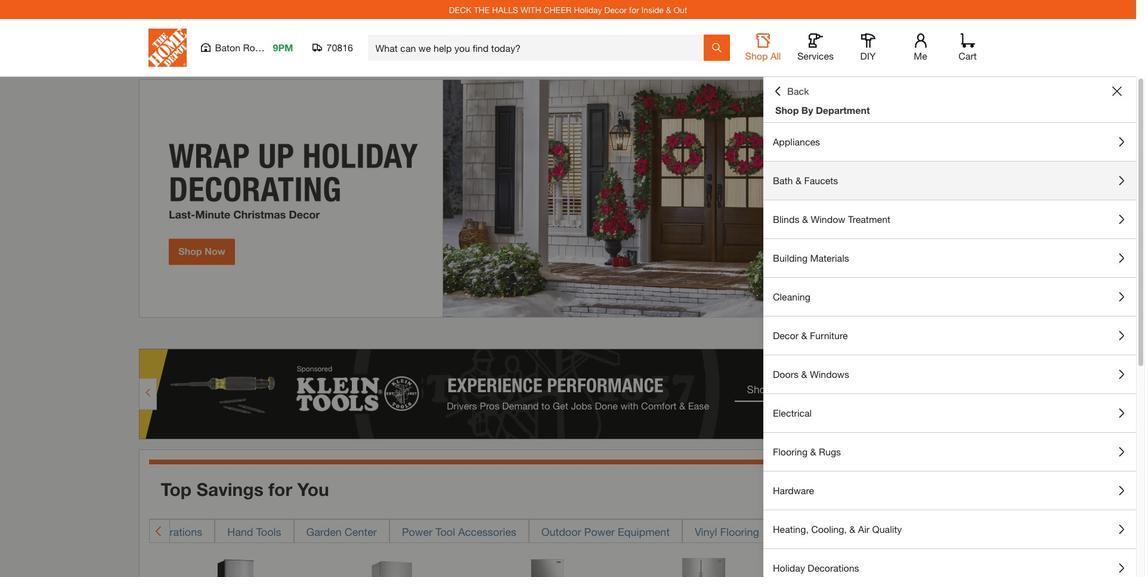 Task type: vqa. For each thing, say whether or not it's contained in the screenshot.
an in the How to Install an Exterior Door
no



Task type: describe. For each thing, give the bounding box(es) containing it.
cheer
[[544, 4, 572, 15]]

center
[[345, 526, 377, 539]]

1 horizontal spatial for
[[630, 4, 640, 15]]

shop for shop by department
[[776, 104, 799, 116]]

decor & furniture
[[774, 330, 849, 341]]

me button
[[902, 33, 940, 62]]

quality
[[873, 524, 903, 535]]

deck the halls with cheer holiday decor for inside & out link
[[449, 4, 688, 15]]

flooring inside menu
[[774, 446, 808, 458]]

holiday decorations
[[774, 563, 860, 574]]

cart link
[[955, 33, 982, 62]]

hand tools button
[[215, 520, 294, 544]]

1 tool from the left
[[436, 526, 456, 539]]

decorations for christmas decorations
[[145, 526, 202, 539]]

you
[[297, 479, 329, 501]]

What can we help you find today? search field
[[376, 35, 703, 60]]

cart
[[959, 50, 977, 61]]

power inside "button"
[[585, 526, 615, 539]]

back button
[[774, 85, 810, 97]]

& inside 'button'
[[850, 524, 856, 535]]

shop all button
[[745, 33, 783, 62]]

outdoor power equipment button
[[529, 520, 683, 544]]

0 horizontal spatial decor
[[605, 4, 627, 15]]

power inside button
[[402, 526, 433, 539]]

cleaning
[[774, 291, 811, 303]]

storage
[[807, 526, 845, 539]]

tool storage
[[785, 526, 845, 539]]

services button
[[797, 33, 835, 62]]

christmas decorations
[[93, 526, 202, 539]]

diy
[[861, 50, 876, 61]]

hand
[[228, 526, 253, 539]]

inside
[[642, 4, 664, 15]]

faucets
[[805, 175, 839, 186]]

equipment
[[618, 526, 670, 539]]

& for decor
[[802, 330, 808, 341]]

heating, cooling, & air quality
[[774, 524, 903, 535]]

shop for shop all
[[746, 50, 768, 61]]

cleaning button
[[764, 278, 1137, 316]]

9pm
[[273, 42, 293, 53]]

doors & windows
[[774, 369, 850, 380]]

back
[[788, 85, 810, 97]]

window
[[811, 214, 846, 225]]

me
[[915, 50, 928, 61]]

18.7 cu. ft. bottom freezer refrigerator in stainless steel image
[[347, 555, 437, 578]]

materials
[[811, 252, 850, 264]]

flooring & rugs
[[774, 446, 842, 458]]

electrical button
[[764, 395, 1137, 433]]

bath & faucets
[[774, 175, 839, 186]]

blinds & window treatment button
[[764, 201, 1137, 239]]

by
[[802, 104, 814, 116]]

accessories
[[458, 526, 517, 539]]

rugs
[[819, 446, 842, 458]]

services
[[798, 50, 834, 61]]

garden
[[306, 526, 342, 539]]

tile button
[[858, 520, 900, 544]]

savings
[[197, 479, 264, 501]]

bath & faucets button
[[764, 162, 1137, 200]]

outdoor
[[542, 526, 582, 539]]

70816 button
[[312, 42, 354, 54]]

building materials button
[[764, 239, 1137, 278]]

diy button
[[850, 33, 888, 62]]

cooling,
[[812, 524, 847, 535]]

out
[[674, 4, 688, 15]]

top
[[161, 479, 192, 501]]

& for blinds
[[803, 214, 809, 225]]

the home depot logo image
[[148, 29, 187, 67]]

0 horizontal spatial flooring
[[721, 526, 760, 539]]

holiday decorations button
[[764, 550, 1137, 578]]

baton rouge 9pm
[[215, 42, 293, 53]]

img for wrap up holiday decorating last-minute outdoor decor image
[[139, 79, 998, 318]]

with
[[521, 4, 542, 15]]

halls
[[492, 4, 519, 15]]

blinds
[[774, 214, 800, 225]]



Task type: locate. For each thing, give the bounding box(es) containing it.
decor inside button
[[774, 330, 799, 341]]

0 vertical spatial flooring
[[774, 446, 808, 458]]

&
[[667, 4, 672, 15], [796, 175, 802, 186], [803, 214, 809, 225], [802, 330, 808, 341], [802, 369, 808, 380], [811, 446, 817, 458], [850, 524, 856, 535]]

shop inside button
[[746, 50, 768, 61]]

doors
[[774, 369, 799, 380]]

& inside button
[[802, 330, 808, 341]]

treatment
[[849, 214, 891, 225]]

2 power from the left
[[585, 526, 615, 539]]

0 horizontal spatial tool
[[436, 526, 456, 539]]

decor
[[605, 4, 627, 15], [774, 330, 799, 341]]

1 horizontal spatial tool
[[785, 526, 804, 539]]

& left air
[[850, 524, 856, 535]]

electrical
[[774, 408, 812, 419]]

for left inside
[[630, 4, 640, 15]]

& left out
[[667, 4, 672, 15]]

& for flooring
[[811, 446, 817, 458]]

vinyl flooring button
[[683, 520, 772, 544]]

decorations inside holiday decorations button
[[808, 563, 860, 574]]

& for bath
[[796, 175, 802, 186]]

flooring down electrical
[[774, 446, 808, 458]]

shop by department
[[776, 104, 871, 116]]

menu containing appliances
[[764, 123, 1137, 578]]

& left furniture
[[802, 330, 808, 341]]

deck
[[449, 4, 472, 15]]

1 horizontal spatial flooring
[[774, 446, 808, 458]]

deck the halls with cheer holiday decor for inside & out
[[449, 4, 688, 15]]

tools
[[256, 526, 281, 539]]

& right blinds
[[803, 214, 809, 225]]

back arrow image
[[154, 526, 164, 537]]

decorations down storage
[[808, 563, 860, 574]]

decor & furniture button
[[764, 317, 1137, 355]]

vinyl flooring
[[695, 526, 760, 539]]

1 vertical spatial holiday
[[774, 563, 806, 574]]

building materials
[[774, 252, 850, 264]]

power tool accessories button
[[390, 520, 529, 544]]

windows
[[810, 369, 850, 380]]

tool left storage
[[785, 526, 804, 539]]

menu
[[764, 123, 1137, 578]]

decor left inside
[[605, 4, 627, 15]]

power right outdoor
[[585, 526, 615, 539]]

& for doors
[[802, 369, 808, 380]]

& left rugs
[[811, 446, 817, 458]]

shop
[[746, 50, 768, 61], [776, 104, 799, 116]]

feedback link image
[[1130, 202, 1146, 266]]

blinds & window treatment
[[774, 214, 891, 225]]

2 tool from the left
[[785, 526, 804, 539]]

1 horizontal spatial decor
[[774, 330, 799, 341]]

baton
[[215, 42, 241, 53]]

hardware button
[[764, 472, 1137, 510]]

0 horizontal spatial for
[[269, 479, 293, 501]]

0 vertical spatial for
[[630, 4, 640, 15]]

flooring
[[774, 446, 808, 458], [721, 526, 760, 539]]

decorations
[[145, 526, 202, 539], [808, 563, 860, 574]]

appliances
[[774, 136, 821, 147]]

top savings for you
[[161, 479, 329, 501]]

1 vertical spatial shop
[[776, 104, 799, 116]]

for
[[630, 4, 640, 15], [269, 479, 293, 501]]

0 horizontal spatial holiday
[[574, 4, 602, 15]]

& right bath
[[796, 175, 802, 186]]

for left "you"
[[269, 479, 293, 501]]

rouge
[[243, 42, 271, 53]]

0 vertical spatial decor
[[605, 4, 627, 15]]

heating, cooling, & air quality button
[[764, 511, 1137, 549]]

1 vertical spatial decor
[[774, 330, 799, 341]]

1 horizontal spatial shop
[[776, 104, 799, 116]]

appliances button
[[764, 123, 1137, 161]]

building
[[774, 252, 808, 264]]

hardware
[[774, 485, 815, 497]]

department
[[816, 104, 871, 116]]

power tool accessories
[[402, 526, 517, 539]]

doors & windows button
[[764, 356, 1137, 394]]

0 horizontal spatial shop
[[746, 50, 768, 61]]

garden center
[[306, 526, 377, 539]]

holiday down "heating,"
[[774, 563, 806, 574]]

furniture
[[810, 330, 849, 341]]

christmas decorations button
[[80, 520, 215, 544]]

christmas
[[93, 526, 142, 539]]

1 horizontal spatial decorations
[[808, 563, 860, 574]]

0 horizontal spatial power
[[402, 526, 433, 539]]

1 vertical spatial for
[[269, 479, 293, 501]]

70816
[[327, 42, 353, 53]]

decorations inside christmas decorations button
[[145, 526, 202, 539]]

7.1 cu. ft. top freezer refrigerator in stainless steel look image
[[191, 555, 281, 578]]

holiday right cheer on the left top of page
[[574, 4, 602, 15]]

1 vertical spatial decorations
[[808, 563, 860, 574]]

17.7 cu. ft. bottom freezer refrigerator in fingerprint resistant stainless steel, counter depth image
[[815, 555, 905, 578]]

drawer close image
[[1113, 87, 1123, 96]]

& inside button
[[802, 369, 808, 380]]

the
[[474, 4, 490, 15]]

0 vertical spatial holiday
[[574, 4, 602, 15]]

bath
[[774, 175, 794, 186]]

vinyl
[[695, 526, 718, 539]]

0 vertical spatial decorations
[[145, 526, 202, 539]]

shop all
[[746, 50, 782, 61]]

1 horizontal spatial power
[[585, 526, 615, 539]]

air
[[859, 524, 870, 535]]

all
[[771, 50, 782, 61]]

decor up doors
[[774, 330, 799, 341]]

holiday inside holiday decorations button
[[774, 563, 806, 574]]

1 horizontal spatial holiday
[[774, 563, 806, 574]]

power up 18.7 cu. ft. bottom freezer refrigerator in stainless steel image
[[402, 526, 433, 539]]

shop left all
[[746, 50, 768, 61]]

decorations down top
[[145, 526, 202, 539]]

flooring right vinyl
[[721, 526, 760, 539]]

hand tools
[[228, 526, 281, 539]]

shop down the back button
[[776, 104, 799, 116]]

0 horizontal spatial decorations
[[145, 526, 202, 539]]

1 vertical spatial flooring
[[721, 526, 760, 539]]

1 power from the left
[[402, 526, 433, 539]]

decorations for holiday decorations
[[808, 563, 860, 574]]

tool storage button
[[772, 520, 858, 544]]

tile
[[870, 526, 887, 539]]

garden center button
[[294, 520, 390, 544]]

& right doors
[[802, 369, 808, 380]]

36 in. 24.9 cu. ft. side by side refrigerator in fingerprint resistant stainless steel image
[[659, 555, 749, 578]]

outdoor power equipment
[[542, 526, 670, 539]]

holiday
[[574, 4, 602, 15], [774, 563, 806, 574]]

heating,
[[774, 524, 809, 535]]

tool left accessories
[[436, 526, 456, 539]]

flooring & rugs button
[[764, 433, 1137, 472]]

0 vertical spatial shop
[[746, 50, 768, 61]]

tool
[[436, 526, 456, 539], [785, 526, 804, 539]]

7.3 cu. ft. 2-door mini fridge in platinum steel with freezer image
[[503, 555, 593, 578]]



